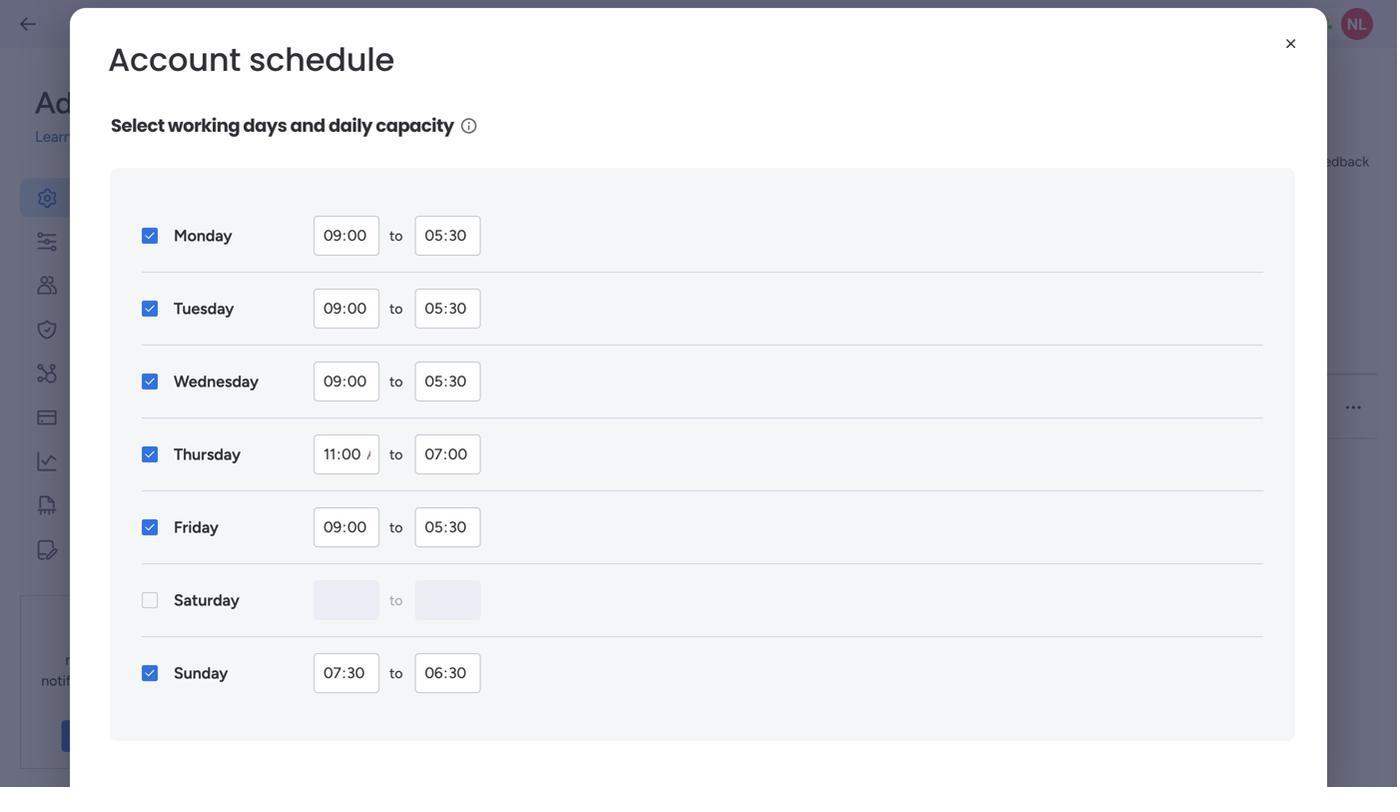 Task type: describe. For each thing, give the bounding box(es) containing it.
days inside row
[[658, 338, 687, 355]]

not
[[1096, 399, 1117, 415]]

capacity
[[376, 113, 454, 138]]

account schedule inside field
[[108, 37, 395, 82]]

your
[[105, 630, 133, 647]]

0 vertical spatial time
[[867, 338, 898, 355]]

saturday
[[174, 591, 239, 610]]

usage stats
[[75, 450, 169, 472]]

account schedule dialog
[[0, 0, 1397, 787]]

row containing schedule
[[328, 319, 1377, 375]]

account inside field
[[108, 37, 241, 82]]

row containing account schedule
[[332, 375, 1377, 439]]

working days
[[603, 338, 687, 355]]

work
[[447, 207, 477, 224]]

account schedule document
[[70, 8, 1327, 787]]

time off
[[867, 338, 920, 355]]

to for friday
[[389, 519, 403, 536]]

work
[[332, 149, 413, 193]]

Account schedule field
[[103, 33, 914, 87]]

edit time off
[[867, 399, 948, 415]]

learn more link
[[35, 126, 252, 148]]

give feedback
[[1279, 153, 1369, 170]]

select
[[111, 113, 165, 138]]

wednesday
[[174, 372, 259, 391]]

stats
[[130, 450, 169, 472]]

a inside button
[[409, 266, 417, 285]]

dapulse x slim image
[[172, 604, 183, 622]]

1 vertical spatial days
[[611, 207, 640, 224]]

administration learn more
[[35, 85, 234, 146]]

assign
[[404, 207, 443, 224]]

schedules,
[[481, 207, 547, 224]]

1 vertical spatial and
[[377, 207, 401, 224]]

assigned
[[1002, 338, 1060, 355]]

grid containing schedule
[[328, 319, 1377, 787]]

sa
[[795, 399, 810, 415]]

more inside learn more button
[[109, 728, 141, 744]]

create and assign work schedules, including days off, to different teams or locations.
[[332, 207, 861, 224]]

schedule inside account schedule field
[[249, 37, 395, 82]]

schedule right assigned
[[1207, 399, 1263, 415]]

security
[[75, 319, 141, 340]]

th
[[735, 399, 751, 415]]

monday.com
[[65, 651, 146, 668]]

including
[[550, 207, 607, 224]]

profile
[[342, 95, 390, 116]]

working
[[603, 338, 655, 355]]

tu
[[668, 399, 683, 415]]

learn inside administration learn more
[[35, 128, 72, 146]]

2 horizontal spatial account
[[430, 95, 495, 116]]

general
[[75, 187, 137, 208]]

none text field inside "account schedule" document
[[314, 580, 379, 620]]

different
[[685, 207, 740, 224]]

usage stats button
[[20, 442, 252, 481]]

help
[[1245, 736, 1280, 757]]

add a schedule
[[376, 266, 485, 285]]

users button
[[20, 266, 252, 305]]

working
[[168, 113, 240, 138]]

notifications
[[41, 672, 120, 689]]

give feedback button
[[1243, 145, 1377, 177]]

tidy up button
[[20, 486, 252, 525]]

up
[[113, 494, 136, 516]]

to for sunday
[[389, 665, 403, 682]]

to for thursday
[[389, 446, 403, 463]]

content directory
[[75, 538, 217, 560]]

daily
[[329, 113, 372, 138]]

fr
[[767, 399, 779, 415]]

administration
[[35, 85, 234, 121]]

tidy up
[[75, 494, 136, 516]]

security button
[[20, 310, 252, 349]]

learn inside learn more button
[[71, 728, 106, 744]]

off,
[[643, 207, 665, 224]]

create
[[332, 207, 374, 224]]

add a schedule button
[[332, 255, 501, 295]]



Task type: locate. For each thing, give the bounding box(es) containing it.
schedule
[[354, 338, 412, 355]]

sunday
[[174, 664, 228, 683]]

1 vertical spatial learn
[[71, 728, 106, 744]]

days
[[243, 113, 287, 138], [611, 207, 640, 224], [658, 338, 687, 355]]

time up edit
[[867, 338, 898, 355]]

schedule down work
[[421, 266, 485, 285]]

edit time off button
[[867, 397, 1001, 417]]

back to workspace image
[[18, 14, 38, 34]]

who
[[1052, 399, 1079, 415]]

2 horizontal spatial days
[[658, 338, 687, 355]]

0 vertical spatial more
[[76, 128, 110, 146]]

None time field
[[314, 216, 379, 256], [415, 216, 481, 256], [314, 289, 379, 329], [415, 289, 481, 329], [314, 362, 379, 402], [415, 362, 481, 402], [314, 434, 379, 474], [415, 434, 481, 474], [314, 507, 379, 547], [415, 507, 481, 547], [314, 653, 379, 693], [415, 653, 481, 693], [314, 216, 379, 256], [415, 216, 481, 256], [314, 289, 379, 329], [415, 289, 481, 329], [314, 362, 379, 402], [415, 362, 481, 402], [314, 434, 379, 474], [415, 434, 481, 474], [314, 507, 379, 547], [415, 507, 481, 547], [314, 653, 379, 693], [415, 653, 481, 693]]

get
[[78, 630, 102, 647]]

learn down on
[[71, 728, 106, 744]]

feedback
[[1311, 153, 1369, 170]]

0 horizontal spatial off
[[901, 338, 920, 355]]

1 vertical spatial account schedule
[[348, 399, 461, 415]]

more inside administration learn more
[[76, 128, 110, 146]]

more
[[76, 128, 110, 146], [109, 728, 141, 744]]

billing button
[[20, 398, 252, 437]]

time
[[867, 338, 898, 355], [896, 399, 926, 415]]

we
[[699, 399, 719, 415]]

1 vertical spatial more
[[109, 728, 141, 744]]

tidy
[[75, 494, 108, 516]]

0 horizontal spatial and
[[290, 113, 325, 138]]

off
[[901, 338, 920, 355], [930, 399, 948, 415]]

monday
[[174, 226, 232, 245]]

add
[[376, 266, 405, 285]]

directory
[[146, 538, 217, 560]]

select working days and daily capacity
[[111, 113, 454, 138]]

1 vertical spatial a
[[1196, 399, 1203, 415]]

customization button
[[20, 222, 252, 261]]

a
[[409, 266, 417, 285], [1196, 399, 1203, 415]]

close image
[[1281, 34, 1301, 54]]

or
[[785, 207, 798, 224]]

locations.
[[801, 207, 861, 224]]

edit
[[867, 399, 892, 415]]

assigned to
[[1002, 338, 1077, 355]]

to for saturday
[[389, 592, 403, 609]]

0 horizontal spatial days
[[243, 113, 287, 138]]

none text field inside "account schedule" document
[[415, 580, 481, 620]]

usage
[[75, 450, 125, 472]]

account schedule down schedule
[[348, 399, 461, 415]]

users
[[75, 275, 120, 296]]

anyone
[[1001, 399, 1049, 415]]

mo
[[632, 399, 652, 415]]

1 horizontal spatial a
[[1196, 399, 1203, 415]]

schedule left default
[[405, 399, 461, 415]]

a right add
[[409, 266, 417, 285]]

account schedule inside row
[[348, 399, 461, 415]]

to for monday
[[389, 227, 403, 244]]

default
[[477, 399, 522, 415]]

0 horizontal spatial a
[[409, 266, 417, 285]]

su
[[599, 399, 616, 415]]

0 vertical spatial a
[[409, 266, 417, 285]]

and inside "account schedule" document
[[290, 113, 325, 138]]

1 horizontal spatial and
[[377, 207, 401, 224]]

to for wednesday
[[389, 373, 403, 390]]

customization
[[75, 231, 191, 252]]

row up edit
[[328, 319, 1377, 375]]

directly
[[123, 672, 170, 689]]

a right assigned
[[1196, 399, 1203, 415]]

teams
[[743, 207, 782, 224]]

content directory button
[[20, 530, 252, 569]]

1 horizontal spatial account
[[348, 399, 401, 415]]

learn
[[35, 128, 72, 146], [71, 728, 106, 744]]

days inside "account schedule" document
[[243, 113, 287, 138]]

account down schedule
[[348, 399, 401, 415]]

1 vertical spatial account
[[430, 95, 495, 116]]

1 horizontal spatial off
[[930, 399, 948, 415]]

slack
[[99, 693, 132, 710]]

on
[[80, 693, 96, 710]]

None text field
[[415, 580, 481, 620]]

account inside row
[[348, 399, 401, 415]]

learn more button
[[62, 720, 150, 752]]

and left daily at left
[[290, 113, 325, 138]]

more left select at the top of the page
[[76, 128, 110, 146]]

api (setup and view your account api token) image
[[35, 362, 59, 386]]

row
[[328, 319, 1377, 375], [332, 375, 1377, 439]]

1 vertical spatial off
[[930, 399, 948, 415]]

off up edit time off
[[901, 338, 920, 355]]

time right edit
[[896, 399, 926, 415]]

schedule up profile
[[249, 37, 395, 82]]

schedule inside add a schedule button
[[421, 266, 485, 285]]

schedule up schedules,
[[421, 149, 567, 193]]

1 vertical spatial time
[[896, 399, 926, 415]]

get your monday.com notifications directly on slack
[[41, 630, 170, 710]]

schedule
[[249, 37, 395, 82], [421, 149, 567, 193], [421, 266, 485, 285], [405, 399, 461, 415], [1207, 399, 1263, 415]]

time inside button
[[896, 399, 926, 415]]

2 vertical spatial days
[[658, 338, 687, 355]]

0 horizontal spatial account
[[108, 37, 241, 82]]

1 horizontal spatial days
[[611, 207, 640, 224]]

to for tuesday
[[389, 300, 403, 317]]

account link
[[410, 88, 515, 125]]

learn left select at the top of the page
[[35, 128, 72, 146]]

row down time off
[[332, 375, 1377, 439]]

content
[[75, 538, 141, 560]]

more down slack
[[109, 728, 141, 744]]

tuesday
[[174, 299, 234, 318]]

2 vertical spatial account
[[348, 399, 401, 415]]

0 vertical spatial off
[[901, 338, 920, 355]]

noah lott image
[[1341, 8, 1373, 40]]

account schedule
[[108, 37, 395, 82], [348, 399, 461, 415]]

account schedule up select working days and daily capacity at the top left of page
[[108, 37, 395, 82]]

account
[[108, 37, 241, 82], [430, 95, 495, 116], [348, 399, 401, 415]]

help button
[[1228, 730, 1297, 763]]

friday
[[174, 518, 219, 537]]

learn more
[[71, 728, 141, 744]]

off inside button
[[930, 399, 948, 415]]

None text field
[[314, 580, 379, 620]]

give
[[1279, 153, 1308, 170]]

anyone who is not assigned to a schedule
[[1001, 399, 1263, 415]]

a inside row
[[1196, 399, 1203, 415]]

off right edit
[[930, 399, 948, 415]]

0 vertical spatial and
[[290, 113, 325, 138]]

thursday
[[174, 445, 241, 464]]

and left assign
[[377, 207, 401, 224]]

0 vertical spatial account
[[108, 37, 241, 82]]

account up administration
[[108, 37, 241, 82]]

0 vertical spatial days
[[243, 113, 287, 138]]

general button
[[20, 178, 252, 217]]

grid
[[328, 319, 1377, 787]]

is
[[1083, 399, 1093, 415]]

assigned
[[1121, 399, 1176, 415]]

billing
[[75, 407, 122, 428]]

0 vertical spatial account schedule
[[108, 37, 395, 82]]

and
[[290, 113, 325, 138], [377, 207, 401, 224]]

to
[[668, 207, 681, 224], [389, 227, 403, 244], [389, 300, 403, 317], [1063, 338, 1077, 355], [389, 373, 403, 390], [1179, 399, 1193, 415], [389, 446, 403, 463], [389, 519, 403, 536], [389, 592, 403, 609], [389, 665, 403, 682]]

0 vertical spatial learn
[[35, 128, 72, 146]]

profile link
[[322, 88, 410, 125]]

work schedule
[[332, 149, 567, 193]]

account down account schedule field
[[430, 95, 495, 116]]



Task type: vqa. For each thing, say whether or not it's contained in the screenshot.
"row" within "grid"
yes



